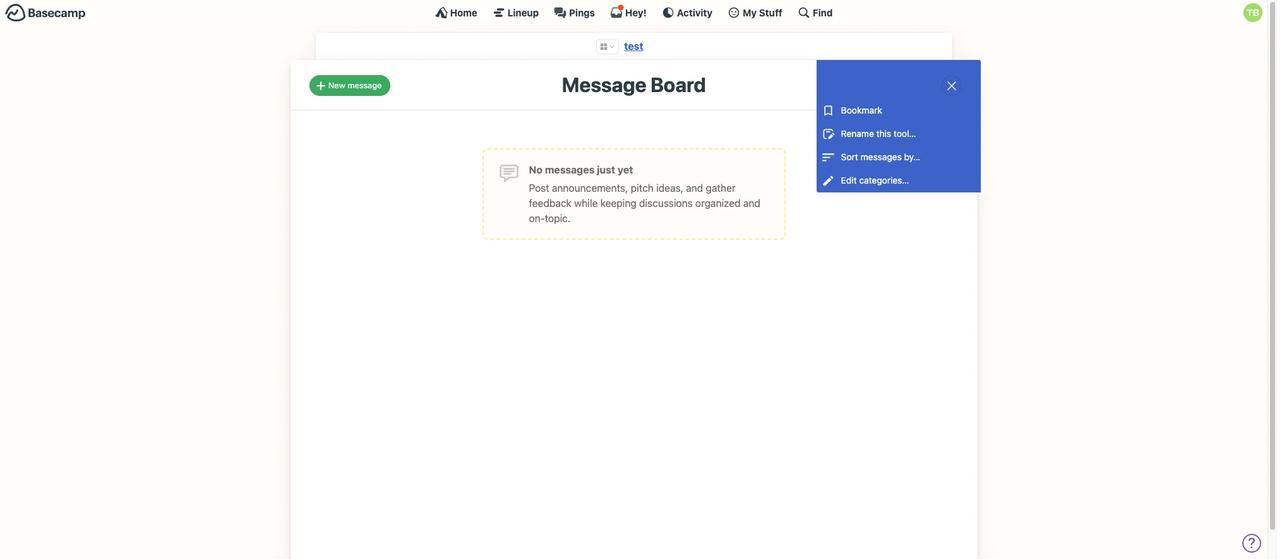 Task type: vqa. For each thing, say whether or not it's contained in the screenshot.
December Sun
no



Task type: describe. For each thing, give the bounding box(es) containing it.
pitch
[[631, 183, 654, 194]]

activity
[[677, 7, 713, 18]]

1 horizontal spatial and
[[744, 198, 761, 209]]

announcements,
[[552, 183, 628, 194]]

find
[[813, 7, 833, 18]]

switch accounts image
[[5, 3, 86, 23]]

hey!
[[626, 7, 647, 18]]

board
[[651, 73, 706, 97]]

test link
[[625, 40, 644, 52]]

sort messages by… link
[[817, 146, 981, 169]]

feedback
[[529, 198, 572, 209]]

edit
[[842, 175, 857, 186]]

organized
[[696, 198, 741, 209]]

categories…
[[860, 175, 910, 186]]

yet
[[618, 164, 634, 176]]

activity link
[[662, 6, 713, 19]]

new
[[328, 80, 345, 90]]

just
[[597, 164, 616, 176]]

rename
[[842, 128, 875, 139]]

messages for by…
[[861, 152, 902, 162]]

pings button
[[554, 6, 595, 19]]

home
[[450, 7, 478, 18]]

my
[[743, 7, 757, 18]]

no
[[529, 164, 543, 176]]

bookmark
[[842, 105, 883, 116]]

new message
[[328, 80, 382, 90]]

tim burton image
[[1244, 3, 1263, 22]]

keeping
[[601, 198, 637, 209]]



Task type: locate. For each thing, give the bounding box(es) containing it.
message
[[562, 73, 647, 97]]

messages down "rename this tool…"
[[861, 152, 902, 162]]

lineup
[[508, 7, 539, 18]]

while
[[574, 198, 598, 209]]

1 vertical spatial and
[[744, 198, 761, 209]]

and
[[686, 183, 704, 194], [744, 198, 761, 209]]

0 horizontal spatial and
[[686, 183, 704, 194]]

ideas,
[[657, 183, 684, 194]]

this
[[877, 128, 892, 139]]

sort
[[842, 152, 859, 162]]

bookmark link
[[817, 99, 981, 123]]

message
[[348, 80, 382, 90]]

home link
[[435, 6, 478, 19]]

messages up announcements,
[[545, 164, 595, 176]]

messages for just
[[545, 164, 595, 176]]

messages inside 'link'
[[861, 152, 902, 162]]

messages
[[861, 152, 902, 162], [545, 164, 595, 176]]

edit categories…
[[842, 175, 910, 186]]

post
[[529, 183, 550, 194]]

hey! button
[[610, 4, 647, 19]]

and right ideas,
[[686, 183, 704, 194]]

main element
[[0, 0, 1268, 25]]

lineup link
[[493, 6, 539, 19]]

0 vertical spatial messages
[[861, 152, 902, 162]]

0 horizontal spatial messages
[[545, 164, 595, 176]]

find button
[[798, 6, 833, 19]]

rename this tool…
[[842, 128, 917, 139]]

post announcements, pitch ideas, and gather feedback while keeping discussions organized and on-topic.
[[529, 183, 761, 224]]

my stuff button
[[728, 6, 783, 19]]

and right "organized"
[[744, 198, 761, 209]]

1 vertical spatial messages
[[545, 164, 595, 176]]

topic.
[[545, 213, 571, 224]]

on-
[[529, 213, 545, 224]]

1 horizontal spatial messages
[[861, 152, 902, 162]]

0 vertical spatial and
[[686, 183, 704, 194]]

stuff
[[760, 7, 783, 18]]

message board
[[562, 73, 706, 97]]

test
[[625, 40, 644, 52]]

discussions
[[640, 198, 693, 209]]

sort messages by…
[[842, 152, 921, 162]]

no messages just yet
[[529, 164, 634, 176]]

edit categories… link
[[817, 169, 981, 192]]

new message link
[[309, 75, 391, 96]]

pings
[[569, 7, 595, 18]]

gather
[[706, 183, 736, 194]]

by…
[[905, 152, 921, 162]]

tool…
[[894, 128, 917, 139]]

my stuff
[[743, 7, 783, 18]]

rename this tool… link
[[817, 123, 981, 146]]



